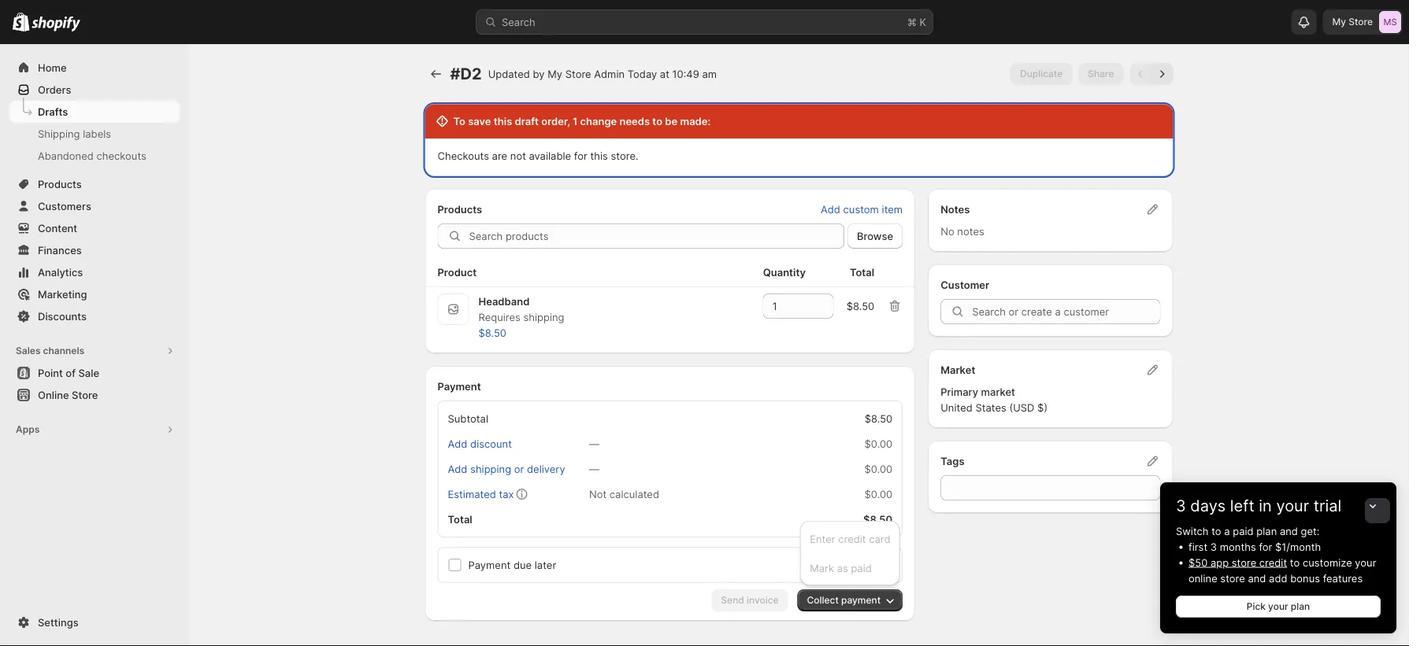 Task type: locate. For each thing, give the bounding box(es) containing it.
0 horizontal spatial credit
[[838, 533, 866, 546]]

change
[[580, 115, 617, 127]]

menu containing enter credit card
[[805, 526, 895, 581]]

$)
[[1038, 402, 1048, 414]]

0 horizontal spatial and
[[1248, 573, 1266, 585]]

1 vertical spatial payment
[[468, 559, 511, 572]]

this right save
[[494, 115, 512, 127]]

abandoned checkouts
[[38, 150, 146, 162]]

0 vertical spatial add
[[821, 203, 841, 215]]

store inside button
[[72, 389, 98, 401]]

drafts link
[[9, 101, 180, 123]]

to
[[653, 115, 663, 127], [1212, 525, 1222, 538], [1290, 557, 1300, 569]]

1 vertical spatial products
[[438, 203, 482, 215]]

online
[[38, 389, 69, 401]]

custom
[[843, 203, 879, 215]]

abandoned checkouts link
[[9, 145, 180, 167]]

0 vertical spatial store
[[1349, 16, 1373, 28]]

1 vertical spatial add
[[448, 438, 468, 450]]

your right pick at the right bottom of page
[[1268, 602, 1289, 613]]

shipping down discount
[[470, 463, 511, 475]]

1 $0.00 from the top
[[865, 438, 893, 450]]

for right available
[[574, 150, 588, 162]]

are
[[492, 150, 507, 162]]

add shipping or delivery
[[448, 463, 565, 475]]

0 vertical spatial for
[[574, 150, 588, 162]]

for inside "3 days left in your trial" element
[[1259, 541, 1273, 553]]

1 vertical spatial shipping
[[470, 463, 511, 475]]

this
[[494, 115, 512, 127], [590, 150, 608, 162]]

my right by on the top left of page
[[548, 68, 563, 80]]

finances link
[[9, 239, 180, 262]]

add left custom
[[821, 203, 841, 215]]

— for add shipping or delivery
[[589, 463, 599, 475]]

1 horizontal spatial for
[[1259, 541, 1273, 553]]

collect payment
[[807, 595, 881, 607]]

0 vertical spatial credit
[[838, 533, 866, 546]]

for down switch to a paid plan and get:
[[1259, 541, 1273, 553]]

2 vertical spatial to
[[1290, 557, 1300, 569]]

⌘ k
[[908, 16, 926, 28]]

0 vertical spatial paid
[[1233, 525, 1254, 538]]

online store
[[38, 389, 98, 401]]

my left my store image
[[1333, 16, 1346, 28]]

0 horizontal spatial store
[[72, 389, 98, 401]]

plan down bonus
[[1291, 602, 1310, 613]]

0 vertical spatial $0.00
[[865, 438, 893, 450]]

sales channels button
[[9, 340, 180, 362]]

store down months
[[1232, 557, 1257, 569]]

1 horizontal spatial credit
[[1260, 557, 1287, 569]]

$0.00 for add shipping or delivery
[[865, 463, 893, 475]]

store down sale on the bottom left of the page
[[72, 389, 98, 401]]

2 vertical spatial add
[[448, 463, 468, 475]]

store inside "to customize your online store and add bonus features"
[[1221, 573, 1245, 585]]

3
[[1176, 497, 1186, 516], [1211, 541, 1217, 553]]

1 horizontal spatial products
[[438, 203, 482, 215]]

shipping down the headband
[[524, 311, 564, 323]]

estimated
[[448, 488, 496, 501]]

shipping inside headband requires shipping
[[524, 311, 564, 323]]

abandoned
[[38, 150, 94, 162]]

3 days left in your trial element
[[1160, 524, 1397, 634]]

plan up first 3 months for $1/month on the bottom right of page
[[1257, 525, 1277, 538]]

orders
[[38, 84, 71, 96]]

my inside #d2 updated by my store admin today at 10:49 am
[[548, 68, 563, 80]]

0 vertical spatial —
[[589, 438, 599, 450]]

paid right as
[[851, 563, 872, 575]]

10:49
[[672, 68, 699, 80]]

1 horizontal spatial store
[[565, 68, 591, 80]]

total down browse button
[[850, 266, 875, 278]]

to left be
[[653, 115, 663, 127]]

apps button
[[9, 419, 180, 441]]

product
[[438, 266, 477, 278]]

Search or create a customer text field
[[972, 299, 1161, 325]]

your
[[1277, 497, 1310, 516], [1355, 557, 1377, 569], [1268, 602, 1289, 613]]

your up features
[[1355, 557, 1377, 569]]

3 left days
[[1176, 497, 1186, 516]]

1 vertical spatial $0.00
[[865, 463, 893, 475]]

payment
[[438, 381, 481, 393], [468, 559, 511, 572]]

0 vertical spatial total
[[850, 266, 875, 278]]

0 vertical spatial my
[[1333, 16, 1346, 28]]

1 vertical spatial credit
[[1260, 557, 1287, 569]]

duplicate button
[[1011, 63, 1072, 85]]

plan
[[1257, 525, 1277, 538], [1291, 602, 1310, 613]]

store down $50 app store credit link at the bottom right
[[1221, 573, 1245, 585]]

1 horizontal spatial paid
[[1233, 525, 1254, 538]]

0 horizontal spatial to
[[653, 115, 663, 127]]

add custom item button
[[811, 199, 912, 221]]

your right in
[[1277, 497, 1310, 516]]

0 horizontal spatial plan
[[1257, 525, 1277, 538]]

2 vertical spatial store
[[72, 389, 98, 401]]

0 vertical spatial products
[[38, 178, 82, 190]]

paid right a
[[1233, 525, 1254, 538]]

1 vertical spatial plan
[[1291, 602, 1310, 613]]

states
[[976, 402, 1007, 414]]

checkouts
[[438, 150, 489, 162]]

1 horizontal spatial 3
[[1211, 541, 1217, 553]]

1 vertical spatial 3
[[1211, 541, 1217, 553]]

store for my store
[[1349, 16, 1373, 28]]

marketing link
[[9, 284, 180, 306]]

1 vertical spatial —
[[589, 463, 599, 475]]

1 vertical spatial store
[[565, 68, 591, 80]]

days
[[1191, 497, 1226, 516]]

available
[[529, 150, 571, 162]]

credit up add
[[1260, 557, 1287, 569]]

today
[[628, 68, 657, 80]]

products down checkouts
[[438, 203, 482, 215]]

store left admin at the top left
[[565, 68, 591, 80]]

and up $1/month
[[1280, 525, 1298, 538]]

add discount
[[448, 438, 512, 450]]

0 vertical spatial and
[[1280, 525, 1298, 538]]

2 vertical spatial your
[[1268, 602, 1289, 613]]

1
[[573, 115, 578, 127]]

sales
[[16, 345, 41, 357]]

0 vertical spatial to
[[653, 115, 663, 127]]

calculated
[[610, 488, 659, 501]]

1 vertical spatial this
[[590, 150, 608, 162]]

and left add
[[1248, 573, 1266, 585]]

1 — from the top
[[589, 438, 599, 450]]

1 vertical spatial your
[[1355, 557, 1377, 569]]

switch to a paid plan and get:
[[1176, 525, 1320, 538]]

credit left card
[[838, 533, 866, 546]]

0 horizontal spatial my
[[548, 68, 563, 80]]

total
[[850, 266, 875, 278], [448, 514, 472, 526]]

requires
[[479, 311, 521, 323]]

pick your plan link
[[1176, 596, 1381, 618]]

0 horizontal spatial this
[[494, 115, 512, 127]]

0 horizontal spatial 3
[[1176, 497, 1186, 516]]

online store button
[[0, 384, 189, 407]]

None text field
[[941, 476, 1161, 501]]

3 right first on the bottom
[[1211, 541, 1217, 553]]

store inside #d2 updated by my store admin today at 10:49 am
[[565, 68, 591, 80]]

1 vertical spatial and
[[1248, 573, 1266, 585]]

None number field
[[763, 294, 810, 319]]

1 vertical spatial total
[[448, 514, 472, 526]]

subtotal
[[448, 413, 488, 425]]

discounts link
[[9, 306, 180, 328]]

to inside "to customize your online store and add bonus features"
[[1290, 557, 1300, 569]]

3 days left in your trial
[[1176, 497, 1342, 516]]

products up customers
[[38, 178, 82, 190]]

0 horizontal spatial for
[[574, 150, 588, 162]]

0 vertical spatial your
[[1277, 497, 1310, 516]]

store for online store
[[72, 389, 98, 401]]

add
[[1269, 573, 1288, 585]]

credit
[[838, 533, 866, 546], [1260, 557, 1287, 569]]

1 vertical spatial to
[[1212, 525, 1222, 538]]

add up estimated
[[448, 463, 468, 475]]

to left a
[[1212, 525, 1222, 538]]

0 horizontal spatial paid
[[851, 563, 872, 575]]

to down $1/month
[[1290, 557, 1300, 569]]

add for add shipping or delivery
[[448, 463, 468, 475]]

primary
[[941, 386, 979, 398]]

0 horizontal spatial shipping
[[470, 463, 511, 475]]

delivery
[[527, 463, 565, 475]]

this left store.
[[590, 150, 608, 162]]

1 horizontal spatial shipping
[[524, 311, 564, 323]]

1 vertical spatial for
[[1259, 541, 1273, 553]]

and inside "to customize your online store and add bonus features"
[[1248, 573, 1266, 585]]

2 horizontal spatial to
[[1290, 557, 1300, 569]]

checkouts
[[97, 150, 146, 162]]

2 horizontal spatial store
[[1349, 16, 1373, 28]]

mark as paid button
[[805, 555, 895, 581]]

payment left "due"
[[468, 559, 511, 572]]

checkouts are not available for this store.
[[438, 150, 639, 162]]

1 horizontal spatial plan
[[1291, 602, 1310, 613]]

payment due later
[[468, 559, 556, 572]]

2 — from the top
[[589, 463, 599, 475]]

1 vertical spatial my
[[548, 68, 563, 80]]

1 horizontal spatial and
[[1280, 525, 1298, 538]]

total down estimated
[[448, 514, 472, 526]]

2 $0.00 from the top
[[865, 463, 893, 475]]

#d2 updated by my store admin today at 10:49 am
[[450, 64, 717, 84]]

0 horizontal spatial total
[[448, 514, 472, 526]]

browse
[[857, 230, 894, 242]]

market
[[981, 386, 1015, 398]]

estimated tax
[[448, 488, 514, 501]]

payment up subtotal
[[438, 381, 481, 393]]

add for add discount
[[448, 438, 468, 450]]

first
[[1189, 541, 1208, 553]]

to
[[453, 115, 466, 127]]

pick your plan
[[1247, 602, 1310, 613]]

add down subtotal
[[448, 438, 468, 450]]

headband
[[479, 295, 530, 308]]

1 vertical spatial paid
[[851, 563, 872, 575]]

settings
[[38, 617, 79, 629]]

collect payment button
[[798, 590, 903, 612]]

3 $0.00 from the top
[[865, 488, 893, 501]]

2 vertical spatial $0.00
[[865, 488, 893, 501]]

previous image
[[1133, 66, 1149, 82]]

0 vertical spatial payment
[[438, 381, 481, 393]]

left
[[1230, 497, 1255, 516]]

store left my store image
[[1349, 16, 1373, 28]]

first 3 months for $1/month
[[1189, 541, 1321, 553]]

0 vertical spatial shipping
[[524, 311, 564, 323]]

shopify image
[[32, 16, 81, 32]]

1 vertical spatial store
[[1221, 573, 1245, 585]]

no
[[941, 225, 955, 238]]

payment for payment
[[438, 381, 481, 393]]

1 horizontal spatial to
[[1212, 525, 1222, 538]]

0 vertical spatial 3
[[1176, 497, 1186, 516]]

marketing
[[38, 288, 87, 301]]

analytics
[[38, 266, 83, 278]]

— for add discount
[[589, 438, 599, 450]]

menu
[[805, 526, 895, 581]]

my store image
[[1379, 11, 1402, 33]]

$0.00 for add discount
[[865, 438, 893, 450]]

card
[[869, 533, 891, 546]]



Task type: vqa. For each thing, say whether or not it's contained in the screenshot.
the right WITH
no



Task type: describe. For each thing, give the bounding box(es) containing it.
$8.50 inside button
[[479, 327, 507, 339]]

needs
[[620, 115, 650, 127]]

3 inside "dropdown button"
[[1176, 497, 1186, 516]]

of
[[66, 367, 76, 379]]

enter credit card button
[[805, 526, 895, 552]]

shipping inside button
[[470, 463, 511, 475]]

app
[[1211, 557, 1229, 569]]

(usd
[[1010, 402, 1035, 414]]

united
[[941, 402, 973, 414]]

discounts
[[38, 310, 87, 323]]

0 vertical spatial plan
[[1257, 525, 1277, 538]]

1 horizontal spatial my
[[1333, 16, 1346, 28]]

apps
[[16, 424, 40, 436]]

market
[[941, 364, 976, 376]]

0 horizontal spatial products
[[38, 178, 82, 190]]

be
[[665, 115, 678, 127]]

online store link
[[9, 384, 180, 407]]

mark as paid
[[810, 563, 872, 575]]

#d2
[[450, 64, 482, 84]]

shopify image
[[13, 12, 29, 31]]

to save this draft order, 1 change needs to be made:
[[453, 115, 711, 127]]

paid inside button
[[851, 563, 872, 575]]

later
[[535, 559, 556, 572]]

add custom item
[[821, 203, 903, 215]]

not calculated
[[589, 488, 659, 501]]

due
[[514, 559, 532, 572]]

your inside "to customize your online store and add bonus features"
[[1355, 557, 1377, 569]]

no notes
[[941, 225, 985, 238]]

$50 app store credit
[[1189, 557, 1287, 569]]

add shipping or delivery button
[[438, 459, 575, 481]]

or
[[514, 463, 524, 475]]

home
[[38, 61, 67, 74]]

trial
[[1314, 497, 1342, 516]]

point of sale button
[[0, 362, 189, 384]]

k
[[920, 16, 926, 28]]

and for store
[[1248, 573, 1266, 585]]

Search products text field
[[469, 224, 845, 249]]

sales channels
[[16, 345, 84, 357]]

home link
[[9, 57, 180, 79]]

content link
[[9, 217, 180, 239]]

labels
[[83, 128, 111, 140]]

as
[[837, 563, 848, 575]]

quantity
[[763, 266, 806, 278]]

0 vertical spatial store
[[1232, 557, 1257, 569]]

made:
[[680, 115, 711, 127]]

customers
[[38, 200, 91, 212]]

customers link
[[9, 195, 180, 217]]

notes
[[957, 225, 985, 238]]

updated
[[488, 68, 530, 80]]

features
[[1323, 573, 1363, 585]]

draft
[[515, 115, 539, 127]]

your inside "dropdown button"
[[1277, 497, 1310, 516]]

at
[[660, 68, 670, 80]]

customer
[[941, 279, 990, 291]]

primary market united states (usd $)
[[941, 386, 1048, 414]]

duplicate
[[1020, 68, 1063, 80]]

pick
[[1247, 602, 1266, 613]]

and for plan
[[1280, 525, 1298, 538]]

orders link
[[9, 79, 180, 101]]

enter credit card
[[810, 533, 891, 546]]

⌘
[[908, 16, 917, 28]]

shipping
[[38, 128, 80, 140]]

my store
[[1333, 16, 1373, 28]]

credit inside enter credit card button
[[838, 533, 866, 546]]

tags
[[941, 455, 965, 468]]

paid inside "3 days left in your trial" element
[[1233, 525, 1254, 538]]

tax
[[499, 488, 514, 501]]

item
[[882, 203, 903, 215]]

shipping labels link
[[9, 123, 180, 145]]

$1/month
[[1276, 541, 1321, 553]]

finances
[[38, 244, 82, 256]]

online
[[1189, 573, 1218, 585]]

store.
[[611, 150, 639, 162]]

by
[[533, 68, 545, 80]]

notes
[[941, 203, 970, 215]]

add for add custom item
[[821, 203, 841, 215]]

to customize your online store and add bonus features
[[1189, 557, 1377, 585]]

point
[[38, 367, 63, 379]]

$50
[[1189, 557, 1208, 569]]

share button
[[1079, 63, 1124, 85]]

$8.50 button
[[469, 322, 516, 344]]

enter
[[810, 533, 836, 546]]

$50 app store credit link
[[1189, 557, 1287, 569]]

channels
[[43, 345, 84, 357]]

payment
[[841, 595, 881, 607]]

0 vertical spatial this
[[494, 115, 512, 127]]

bonus
[[1291, 573, 1320, 585]]

in
[[1259, 497, 1272, 516]]

admin
[[594, 68, 625, 80]]

add discount button
[[438, 433, 521, 455]]

mark
[[810, 563, 834, 575]]

1 horizontal spatial this
[[590, 150, 608, 162]]

point of sale link
[[9, 362, 180, 384]]

not
[[510, 150, 526, 162]]

1 horizontal spatial total
[[850, 266, 875, 278]]

payment for payment due later
[[468, 559, 511, 572]]

get:
[[1301, 525, 1320, 538]]

headband requires shipping
[[479, 295, 564, 323]]

credit inside "3 days left in your trial" element
[[1260, 557, 1287, 569]]

3 days left in your trial button
[[1160, 483, 1397, 516]]

estimated tax button
[[438, 484, 524, 506]]

content
[[38, 222, 77, 234]]

search
[[502, 16, 536, 28]]



